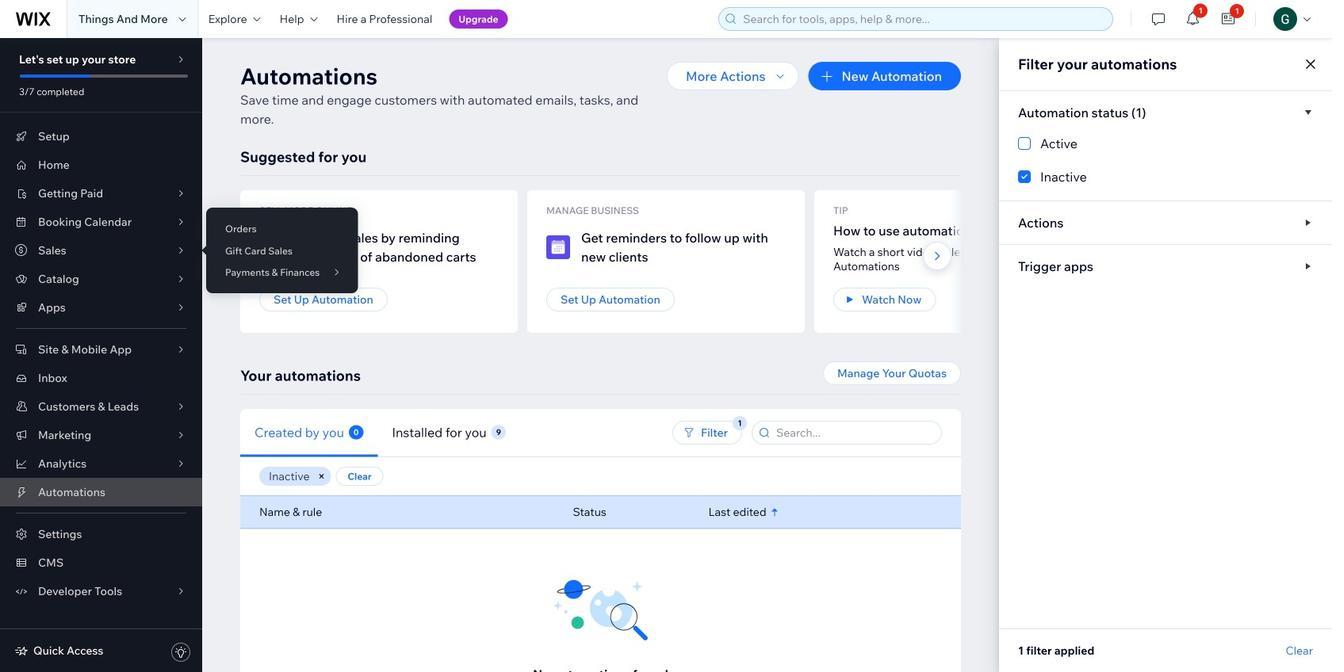 Task type: locate. For each thing, give the bounding box(es) containing it.
category image
[[547, 236, 570, 259]]

list
[[240, 190, 1333, 333]]

None checkbox
[[1018, 134, 1314, 153], [1018, 167, 1314, 186], [1018, 134, 1314, 153], [1018, 167, 1314, 186]]

category image
[[259, 236, 283, 259]]

tab list
[[240, 409, 608, 457]]

Search for tools, apps, help & more... field
[[739, 8, 1108, 30]]

Search... field
[[772, 422, 937, 444]]

sidebar element
[[0, 38, 202, 673]]



Task type: vqa. For each thing, say whether or not it's contained in the screenshot.
with to the left
no



